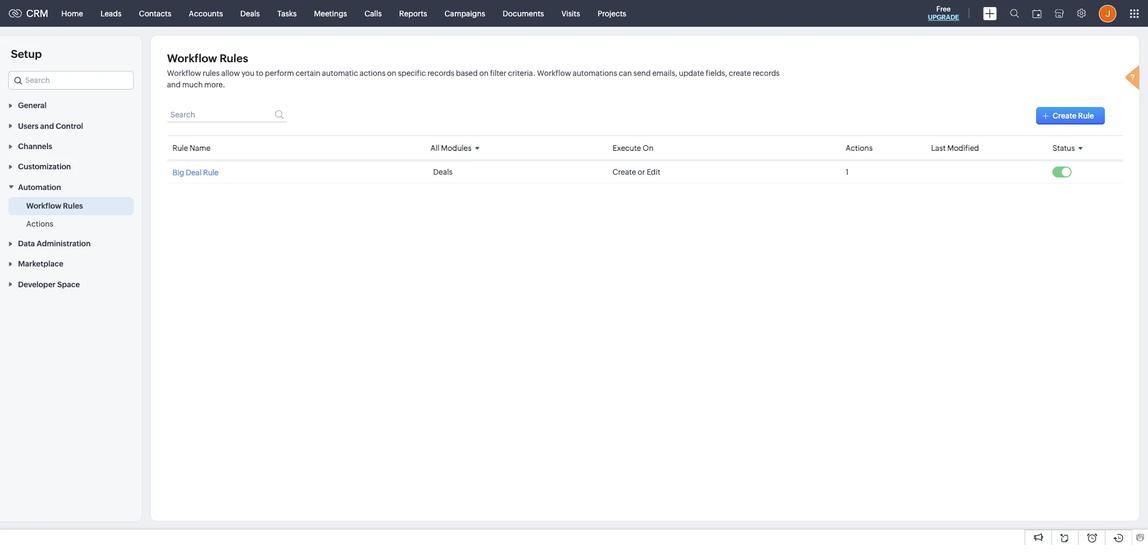 Task type: vqa. For each thing, say whether or not it's contained in the screenshot.
automations
yes



Task type: locate. For each thing, give the bounding box(es) containing it.
on left filter at the left of the page
[[480, 69, 489, 78]]

deals
[[241, 9, 260, 18], [433, 168, 453, 176]]

on
[[643, 143, 654, 152]]

meetings link
[[305, 0, 356, 26]]

1 vertical spatial rule
[[173, 143, 188, 152]]

0 vertical spatial and
[[167, 80, 181, 89]]

records
[[428, 69, 455, 78], [753, 69, 780, 78]]

1 vertical spatial and
[[40, 122, 54, 130]]

deal
[[186, 168, 202, 177]]

actions
[[846, 143, 873, 152], [26, 219, 53, 228]]

general
[[18, 101, 47, 110]]

0 horizontal spatial actions
[[26, 219, 53, 228]]

actions
[[360, 69, 386, 78]]

developer space button
[[0, 274, 142, 294]]

rule
[[1079, 111, 1095, 120], [173, 143, 188, 152], [203, 168, 219, 177]]

on
[[387, 69, 397, 78], [480, 69, 489, 78]]

search image
[[1010, 9, 1020, 18]]

0 horizontal spatial rules
[[63, 201, 83, 210]]

1 vertical spatial actions
[[26, 219, 53, 228]]

space
[[57, 280, 80, 289]]

rule up status field
[[1079, 111, 1095, 120]]

channels button
[[0, 136, 142, 156]]

Status field
[[1053, 140, 1088, 155]]

search element
[[1004, 0, 1026, 27]]

meetings
[[314, 9, 347, 18]]

0 horizontal spatial records
[[428, 69, 455, 78]]

based
[[456, 69, 478, 78]]

1 horizontal spatial deals
[[433, 168, 453, 176]]

customization button
[[0, 156, 142, 177]]

1 vertical spatial rules
[[63, 201, 83, 210]]

records right the create
[[753, 69, 780, 78]]

campaigns link
[[436, 0, 494, 26]]

modified
[[948, 143, 980, 152]]

and left much
[[167, 80, 181, 89]]

0 vertical spatial deals
[[241, 9, 260, 18]]

1 horizontal spatial workflow rules
[[167, 52, 248, 64]]

rules up the allow
[[220, 52, 248, 64]]

administration
[[37, 239, 91, 248]]

modules
[[441, 144, 472, 152]]

automations
[[573, 69, 618, 78]]

developer space
[[18, 280, 80, 289]]

deals left tasks
[[241, 9, 260, 18]]

workflow right "criteria."
[[537, 69, 571, 78]]

create up status at top right
[[1053, 111, 1077, 120]]

workflow rules up rules
[[167, 52, 248, 64]]

1 vertical spatial search text field
[[167, 107, 287, 122]]

workflow rules inside automation region
[[26, 201, 83, 210]]

projects link
[[589, 0, 635, 26]]

0 horizontal spatial rule
[[173, 143, 188, 152]]

1 horizontal spatial create
[[1053, 111, 1077, 120]]

last modified
[[932, 143, 980, 152]]

create menu image
[[984, 7, 997, 20]]

rules
[[220, 52, 248, 64], [63, 201, 83, 210]]

2 horizontal spatial rule
[[1079, 111, 1095, 120]]

and
[[167, 80, 181, 89], [40, 122, 54, 130]]

0 vertical spatial workflow rules
[[167, 52, 248, 64]]

search text field down more.
[[167, 107, 287, 122]]

All Modules field
[[431, 140, 484, 155]]

0 horizontal spatial workflow rules
[[26, 201, 83, 210]]

rules
[[203, 69, 220, 78]]

0 horizontal spatial and
[[40, 122, 54, 130]]

specific
[[398, 69, 426, 78]]

documents
[[503, 9, 544, 18]]

big
[[173, 168, 184, 177]]

search text field up the general dropdown button
[[9, 72, 133, 89]]

developer
[[18, 280, 56, 289]]

reports link
[[391, 0, 436, 26]]

on right actions
[[387, 69, 397, 78]]

actions down workflow rules link
[[26, 219, 53, 228]]

allow
[[221, 69, 240, 78]]

0 vertical spatial search text field
[[9, 72, 133, 89]]

accounts
[[189, 9, 223, 18]]

1 vertical spatial workflow rules
[[26, 201, 83, 210]]

2 vertical spatial rule
[[203, 168, 219, 177]]

users
[[18, 122, 38, 130]]

actions link
[[26, 218, 53, 229]]

1
[[846, 168, 849, 176]]

home
[[61, 9, 83, 18]]

tasks
[[277, 9, 297, 18]]

rule right deal
[[203, 168, 219, 177]]

create
[[729, 69, 752, 78]]

actions up 1
[[846, 143, 873, 152]]

create left or
[[613, 168, 636, 176]]

1 horizontal spatial on
[[480, 69, 489, 78]]

0 horizontal spatial deals
[[241, 9, 260, 18]]

records left based
[[428, 69, 455, 78]]

1 horizontal spatial and
[[167, 80, 181, 89]]

1 vertical spatial create
[[613, 168, 636, 176]]

1 horizontal spatial records
[[753, 69, 780, 78]]

0 vertical spatial rule
[[1079, 111, 1095, 120]]

deals down all
[[433, 168, 453, 176]]

leads link
[[92, 0, 130, 26]]

rules down "automation" dropdown button
[[63, 201, 83, 210]]

1 on from the left
[[387, 69, 397, 78]]

and right users
[[40, 122, 54, 130]]

2 on from the left
[[480, 69, 489, 78]]

all
[[431, 144, 440, 152]]

reports
[[399, 9, 427, 18]]

data administration
[[18, 239, 91, 248]]

create menu element
[[977, 0, 1004, 26]]

workflow rules allow you to perform certain automatic actions on specific records based on filter criteria. workflow automations can send emails, update fields, create records and much more.
[[167, 69, 780, 89]]

workflow up rules
[[167, 52, 217, 64]]

0 horizontal spatial search text field
[[9, 72, 133, 89]]

profile image
[[1099, 5, 1117, 22]]

create rule
[[1053, 111, 1095, 120]]

create rule button
[[1037, 107, 1106, 125]]

0 horizontal spatial create
[[613, 168, 636, 176]]

users and control
[[18, 122, 83, 130]]

create
[[1053, 111, 1077, 120], [613, 168, 636, 176]]

workflow up actions link
[[26, 201, 61, 210]]

workflow rules
[[167, 52, 248, 64], [26, 201, 83, 210]]

rule left the name
[[173, 143, 188, 152]]

control
[[56, 122, 83, 130]]

workflow rules up actions link
[[26, 201, 83, 210]]

automation
[[18, 183, 61, 192]]

or
[[638, 168, 646, 176]]

0 vertical spatial actions
[[846, 143, 873, 152]]

Search text field
[[9, 72, 133, 89], [167, 107, 287, 122]]

last
[[932, 143, 946, 152]]

more.
[[204, 80, 225, 89]]

None field
[[8, 71, 134, 90]]

create inside button
[[1053, 111, 1077, 120]]

0 vertical spatial rules
[[220, 52, 248, 64]]

1 horizontal spatial rules
[[220, 52, 248, 64]]

0 horizontal spatial on
[[387, 69, 397, 78]]

0 vertical spatial create
[[1053, 111, 1077, 120]]



Task type: describe. For each thing, give the bounding box(es) containing it.
1 vertical spatial deals
[[433, 168, 453, 176]]

setup
[[11, 48, 42, 60]]

data administration button
[[0, 233, 142, 253]]

customization
[[18, 162, 71, 171]]

calls link
[[356, 0, 391, 26]]

1 records from the left
[[428, 69, 455, 78]]

big deal rule link
[[173, 167, 219, 177]]

and inside workflow rules allow you to perform certain automatic actions on specific records based on filter criteria. workflow automations can send emails, update fields, create records and much more.
[[167, 80, 181, 89]]

documents link
[[494, 0, 553, 26]]

data
[[18, 239, 35, 248]]

2 records from the left
[[753, 69, 780, 78]]

marketplace button
[[0, 253, 142, 274]]

automatic
[[322, 69, 358, 78]]

projects
[[598, 9, 627, 18]]

create for create rule
[[1053, 111, 1077, 120]]

certain
[[296, 69, 321, 78]]

upgrade
[[928, 14, 960, 21]]

actions inside automation region
[[26, 219, 53, 228]]

criteria.
[[508, 69, 536, 78]]

update
[[679, 69, 705, 78]]

contacts
[[139, 9, 171, 18]]

filter
[[490, 69, 507, 78]]

crm link
[[9, 8, 48, 19]]

calendar image
[[1033, 9, 1042, 18]]

rule inside button
[[1079, 111, 1095, 120]]

workflow up much
[[167, 69, 201, 78]]

1 horizontal spatial search text field
[[167, 107, 287, 122]]

name
[[190, 143, 211, 152]]

workflow rules link
[[26, 200, 83, 211]]

marketplace
[[18, 260, 63, 268]]

execute
[[613, 143, 642, 152]]

crm
[[26, 8, 48, 19]]

send
[[634, 69, 651, 78]]

general button
[[0, 95, 142, 115]]

all modules
[[431, 144, 472, 152]]

rule name
[[173, 143, 211, 152]]

free upgrade
[[928, 5, 960, 21]]

edit
[[647, 168, 661, 176]]

accounts link
[[180, 0, 232, 26]]

visits
[[562, 9, 580, 18]]

and inside users and control dropdown button
[[40, 122, 54, 130]]

channels
[[18, 142, 52, 151]]

workflow inside automation region
[[26, 201, 61, 210]]

visits link
[[553, 0, 589, 26]]

big deal rule
[[173, 168, 219, 177]]

much
[[182, 80, 203, 89]]

create or edit
[[613, 168, 661, 176]]

leads
[[101, 9, 122, 18]]

users and control button
[[0, 115, 142, 136]]

home link
[[53, 0, 92, 26]]

rules inside automation region
[[63, 201, 83, 210]]

fields,
[[706, 69, 728, 78]]

perform
[[265, 69, 294, 78]]

tasks link
[[269, 0, 305, 26]]

contacts link
[[130, 0, 180, 26]]

automation region
[[0, 197, 142, 233]]

can
[[619, 69, 632, 78]]

free
[[937, 5, 951, 13]]

1 horizontal spatial actions
[[846, 143, 873, 152]]

profile element
[[1093, 0, 1124, 26]]

to
[[256, 69, 264, 78]]

campaigns
[[445, 9, 485, 18]]

you
[[242, 69, 255, 78]]

automation button
[[0, 177, 142, 197]]

emails,
[[653, 69, 678, 78]]

calls
[[365, 9, 382, 18]]

deals link
[[232, 0, 269, 26]]

status
[[1053, 144, 1076, 152]]

1 horizontal spatial rule
[[203, 168, 219, 177]]

execute on
[[613, 143, 654, 152]]

create for create or edit
[[613, 168, 636, 176]]



